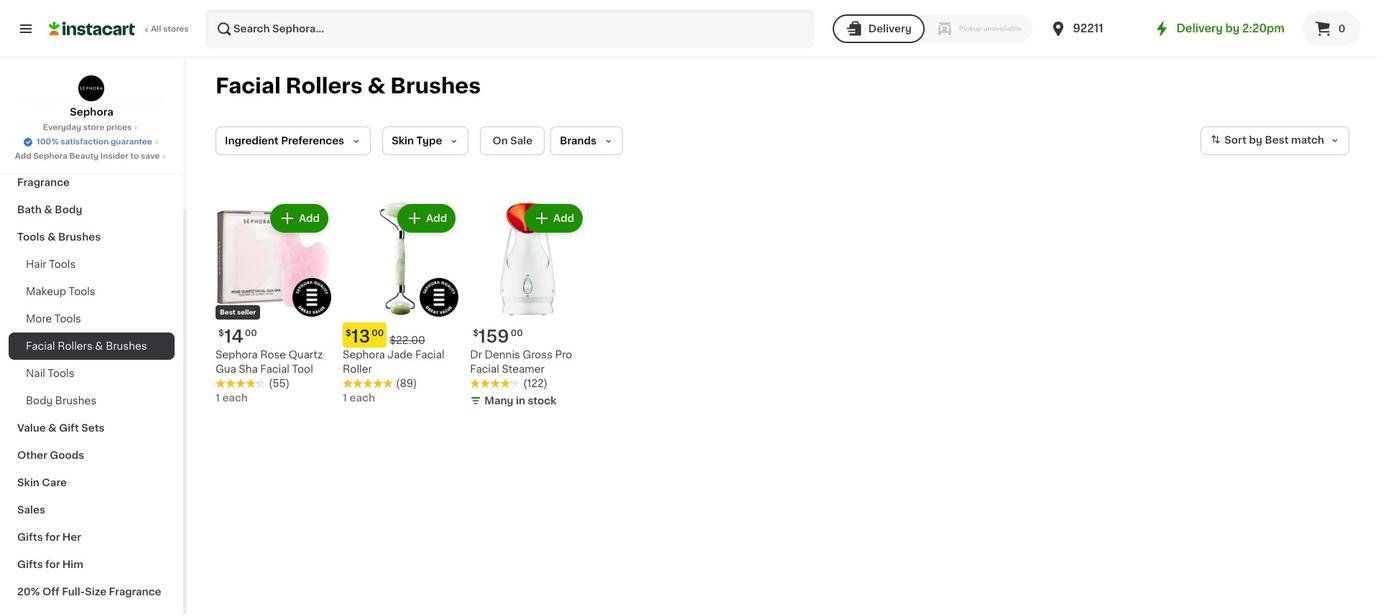 Task type: vqa. For each thing, say whether or not it's contained in the screenshot.
Other
yes



Task type: locate. For each thing, give the bounding box(es) containing it.
1 horizontal spatial delivery
[[1177, 23, 1223, 34]]

1 00 from the left
[[245, 329, 257, 338]]

jade
[[388, 350, 413, 360]]

0 vertical spatial beauty
[[126, 96, 163, 106]]

1 vertical spatial fragrance
[[109, 587, 161, 597]]

1 horizontal spatial 00
[[372, 329, 384, 338]]

add button for 14
[[272, 206, 327, 231]]

makeup tools
[[26, 287, 95, 297]]

makeup down hair tools
[[26, 287, 66, 297]]

1 vertical spatial care
[[42, 478, 67, 488]]

sephora inside sephora rose quartz gua sha facial tool
[[216, 350, 258, 360]]

1 vertical spatial by
[[1249, 135, 1263, 145]]

tools up more tools link
[[69, 287, 95, 297]]

13
[[351, 328, 370, 345]]

1 for sephora jade facial roller
[[343, 393, 347, 403]]

0 horizontal spatial rollers
[[58, 341, 93, 351]]

0 horizontal spatial delivery
[[868, 24, 912, 34]]

0 vertical spatial best
[[1265, 135, 1289, 145]]

None search field
[[206, 9, 814, 49]]

1 horizontal spatial rollers
[[286, 75, 363, 96]]

facial inside sephora jade facial roller
[[415, 350, 445, 360]]

facial
[[216, 75, 281, 96], [26, 341, 55, 351], [415, 350, 445, 360], [260, 364, 290, 374], [470, 364, 499, 374]]

1 horizontal spatial fragrance
[[109, 587, 161, 597]]

$13.00 original price: $22.00 element
[[343, 323, 459, 348]]

care
[[41, 150, 66, 160], [42, 478, 67, 488]]

3 product group from the left
[[470, 201, 586, 411]]

2 gifts from the top
[[17, 560, 43, 570]]

1 down 'roller'
[[343, 393, 347, 403]]

0 vertical spatial rollers
[[286, 75, 363, 96]]

0 button
[[1302, 11, 1361, 46]]

1 vertical spatial makeup
[[26, 287, 66, 297]]

sephora for sephora jade facial roller
[[343, 350, 385, 360]]

facial inside dr dennis gross pro facial steamer
[[470, 364, 499, 374]]

him
[[62, 560, 83, 570]]

skin care
[[17, 478, 67, 488]]

everyday store prices
[[43, 124, 132, 132]]

1 each from the left
[[222, 393, 248, 403]]

best inside field
[[1265, 135, 1289, 145]]

1 horizontal spatial best
[[1265, 135, 1289, 145]]

brushes
[[390, 75, 481, 96], [58, 232, 101, 242], [106, 341, 147, 351], [55, 396, 96, 406]]

fragrance right size
[[109, 587, 161, 597]]

tools down makeup tools
[[55, 314, 81, 324]]

0 vertical spatial facial rollers & brushes
[[216, 75, 481, 96]]

2 horizontal spatial $
[[473, 329, 479, 338]]

facial down $22.00
[[415, 350, 445, 360]]

0 horizontal spatial each
[[222, 393, 248, 403]]

hair down tools & brushes
[[26, 259, 46, 269]]

hair for hair care
[[17, 150, 39, 160]]

1 horizontal spatial facial rollers & brushes
[[216, 75, 481, 96]]

0 vertical spatial hair
[[17, 150, 39, 160]]

0 horizontal spatial 1
[[216, 393, 220, 403]]

delivery by 2:20pm
[[1177, 23, 1285, 34]]

1 each for gua
[[216, 393, 248, 403]]

best left match
[[1265, 135, 1289, 145]]

gifts down sales
[[17, 533, 43, 543]]

sets
[[81, 423, 105, 433]]

1 each down gua
[[216, 393, 248, 403]]

0 horizontal spatial by
[[1226, 23, 1240, 34]]

rollers down more tools link
[[58, 341, 93, 351]]

$ inside the $ 159 00
[[473, 329, 479, 338]]

facial down dr on the left
[[470, 364, 499, 374]]

1 down gua
[[216, 393, 220, 403]]

by right "sort"
[[1249, 135, 1263, 145]]

add for sephora rose quartz gua sha facial tool
[[299, 213, 320, 223]]

by for sort
[[1249, 135, 1263, 145]]

0 horizontal spatial fragrance
[[17, 178, 70, 188]]

$ inside $ 14 00
[[218, 329, 224, 338]]

stock
[[528, 396, 557, 406]]

beauty down satisfaction
[[69, 152, 99, 160]]

size
[[85, 587, 106, 597]]

2 1 each from the left
[[343, 393, 375, 403]]

off
[[42, 587, 59, 597]]

1 horizontal spatial product group
[[343, 201, 459, 405]]

beauty inside add sephora beauty insider to save link
[[69, 152, 99, 160]]

by for delivery
[[1226, 23, 1240, 34]]

sephora inside sephora jade facial roller
[[343, 350, 385, 360]]

delivery for delivery
[[868, 24, 912, 34]]

facial down more
[[26, 341, 55, 351]]

00 right 13
[[372, 329, 384, 338]]

$ for 159
[[473, 329, 479, 338]]

(122)
[[523, 379, 548, 389]]

goods
[[50, 451, 84, 461]]

gifts for her
[[17, 533, 81, 543]]

sort
[[1225, 135, 1247, 145]]

makeup for makeup
[[17, 123, 59, 133]]

1 horizontal spatial $
[[346, 329, 351, 338]]

0 vertical spatial by
[[1226, 23, 1240, 34]]

to
[[130, 152, 139, 160]]

00 inside $ 14 00
[[245, 329, 257, 338]]

0 horizontal spatial 1 each
[[216, 393, 248, 403]]

0 vertical spatial care
[[41, 150, 66, 160]]

hair
[[17, 150, 39, 160], [26, 259, 46, 269]]

$ up 'roller'
[[346, 329, 351, 338]]

body down nail
[[26, 396, 53, 406]]

more tools
[[26, 314, 81, 324]]

0 horizontal spatial facial rollers & brushes
[[26, 341, 147, 351]]

care down 100%
[[41, 150, 66, 160]]

0 vertical spatial body
[[55, 205, 82, 215]]

everyday
[[43, 124, 81, 132]]

makeup up 100%
[[17, 123, 59, 133]]

1 horizontal spatial body
[[55, 205, 82, 215]]

dr
[[470, 350, 482, 360]]

hair tools link
[[9, 251, 175, 278]]

00 right 14 on the left
[[245, 329, 257, 338]]

$ up dr on the left
[[473, 329, 479, 338]]

1 horizontal spatial 1 each
[[343, 393, 375, 403]]

care for hair care
[[41, 150, 66, 160]]

tools for hair tools
[[49, 259, 76, 269]]

facial rollers & brushes up preferences
[[216, 75, 481, 96]]

2 horizontal spatial 00
[[511, 329, 523, 338]]

1 vertical spatial best
[[220, 309, 236, 316]]

1
[[216, 393, 220, 403], [343, 393, 347, 403]]

$ inside $ 13 00
[[346, 329, 351, 338]]

sephora up gua
[[216, 350, 258, 360]]

2:20pm
[[1243, 23, 1285, 34]]

1 product group from the left
[[216, 201, 331, 405]]

add
[[15, 152, 31, 160], [299, 213, 320, 223], [426, 213, 447, 223], [553, 213, 574, 223]]

body up tools & brushes
[[55, 205, 82, 215]]

many
[[485, 396, 513, 406]]

1 1 from the left
[[216, 393, 220, 403]]

delivery inside delivery button
[[868, 24, 912, 34]]

rollers up preferences
[[286, 75, 363, 96]]

skin left type on the left
[[392, 136, 414, 146]]

skin type
[[392, 136, 442, 146]]

00 inside $ 13 00
[[372, 329, 384, 338]]

ready
[[90, 96, 124, 106]]

best inside product group
[[220, 309, 236, 316]]

Search field
[[207, 10, 812, 47]]

full-
[[62, 587, 85, 597]]

best left seller
[[220, 309, 236, 316]]

1 horizontal spatial each
[[350, 393, 375, 403]]

0 horizontal spatial beauty
[[69, 152, 99, 160]]

nail tools link
[[9, 360, 175, 387]]

& for body
[[44, 205, 52, 215]]

$ 159 00
[[473, 328, 523, 345]]

rollers
[[286, 75, 363, 96], [58, 341, 93, 351]]

instacart logo image
[[49, 20, 135, 37]]

for left him
[[45, 560, 60, 570]]

(55)
[[269, 379, 290, 389]]

makeup
[[17, 123, 59, 133], [26, 287, 66, 297]]

brushes down more tools link
[[106, 341, 147, 351]]

add for sephora jade facial roller
[[426, 213, 447, 223]]

product group
[[216, 201, 331, 405], [343, 201, 459, 405], [470, 201, 586, 411]]

1 gifts from the top
[[17, 533, 43, 543]]

rose
[[260, 350, 286, 360]]

sort by
[[1225, 135, 1263, 145]]

0 horizontal spatial best
[[220, 309, 236, 316]]

delivery
[[1177, 23, 1223, 34], [868, 24, 912, 34]]

best
[[1265, 135, 1289, 145], [220, 309, 236, 316]]

2 horizontal spatial add button
[[526, 206, 582, 231]]

2 $ from the left
[[346, 329, 351, 338]]

1 1 each from the left
[[216, 393, 248, 403]]

1 for from the top
[[45, 533, 60, 543]]

2 product group from the left
[[343, 201, 459, 405]]

sephora logo image
[[78, 75, 105, 102]]

2 horizontal spatial product group
[[470, 201, 586, 411]]

tools up makeup tools
[[49, 259, 76, 269]]

skin inside skin type 'dropdown button'
[[392, 136, 414, 146]]

1 horizontal spatial 1
[[343, 393, 347, 403]]

1 vertical spatial skin
[[17, 478, 39, 488]]

preferences
[[281, 136, 344, 146]]

each down gua
[[222, 393, 248, 403]]

3 $ from the left
[[473, 329, 479, 338]]

tool
[[292, 364, 313, 374]]

$ for 13
[[346, 329, 351, 338]]

0 horizontal spatial add button
[[272, 206, 327, 231]]

sale
[[510, 136, 533, 146]]

hair down 100%
[[17, 150, 39, 160]]

1 vertical spatial for
[[45, 560, 60, 570]]

0 horizontal spatial $
[[218, 329, 224, 338]]

1 add button from the left
[[272, 206, 327, 231]]

00
[[245, 329, 257, 338], [372, 329, 384, 338], [511, 329, 523, 338]]

beauty inside holiday party ready beauty "link"
[[126, 96, 163, 106]]

0 horizontal spatial body
[[26, 396, 53, 406]]

2 each from the left
[[350, 393, 375, 403]]

1 vertical spatial rollers
[[58, 341, 93, 351]]

sephora for sephora rose quartz gua sha facial tool
[[216, 350, 258, 360]]

1 horizontal spatial by
[[1249, 135, 1263, 145]]

holiday party ready beauty
[[17, 96, 163, 106]]

skin inside skin care link
[[17, 478, 39, 488]]

tools & brushes link
[[9, 223, 175, 251]]

1 vertical spatial gifts
[[17, 560, 43, 570]]

facial rollers & brushes down more tools link
[[26, 341, 147, 351]]

1 horizontal spatial skin
[[392, 136, 414, 146]]

$ for 14
[[218, 329, 224, 338]]

bath
[[17, 205, 42, 215]]

each
[[222, 393, 248, 403], [350, 393, 375, 403]]

& inside "link"
[[44, 205, 52, 215]]

20%
[[17, 587, 40, 597]]

sephora down holiday party ready beauty
[[70, 107, 113, 117]]

for left her
[[45, 533, 60, 543]]

gifts for him
[[17, 560, 83, 570]]

ingredient preferences button
[[216, 126, 371, 155]]

facial rollers & brushes
[[216, 75, 481, 96], [26, 341, 147, 351]]

0 vertical spatial for
[[45, 533, 60, 543]]

skin up sales
[[17, 478, 39, 488]]

tools right nail
[[48, 369, 74, 379]]

delivery by 2:20pm link
[[1154, 20, 1285, 37]]

1 each down 'roller'
[[343, 393, 375, 403]]

dennis
[[485, 350, 520, 360]]

0 horizontal spatial product group
[[216, 201, 331, 405]]

satisfaction
[[60, 138, 109, 146]]

by inside field
[[1249, 135, 1263, 145]]

100% satisfaction guarantee button
[[22, 134, 161, 148]]

makeup link
[[9, 114, 175, 142]]

1 for sephora rose quartz gua sha facial tool
[[216, 393, 220, 403]]

facial up ingredient
[[216, 75, 281, 96]]

0 vertical spatial makeup
[[17, 123, 59, 133]]

1 horizontal spatial add button
[[399, 206, 454, 231]]

delivery button
[[833, 14, 925, 43]]

★★★★★
[[216, 379, 266, 389], [216, 379, 266, 389], [343, 379, 393, 389], [343, 379, 393, 389], [470, 379, 520, 389], [470, 379, 520, 389]]

3 add button from the left
[[526, 206, 582, 231]]

each down 'roller'
[[350, 393, 375, 403]]

1 vertical spatial beauty
[[69, 152, 99, 160]]

1 horizontal spatial beauty
[[126, 96, 163, 106]]

$ down best seller
[[218, 329, 224, 338]]

00 inside the $ 159 00
[[511, 329, 523, 338]]

00 for 159
[[511, 329, 523, 338]]

3 00 from the left
[[511, 329, 523, 338]]

delivery inside delivery by 2:20pm link
[[1177, 23, 1223, 34]]

2 00 from the left
[[372, 329, 384, 338]]

0 horizontal spatial 00
[[245, 329, 257, 338]]

by left 2:20pm
[[1226, 23, 1240, 34]]

makeup for makeup tools
[[26, 287, 66, 297]]

0 horizontal spatial skin
[[17, 478, 39, 488]]

0 vertical spatial fragrance
[[17, 178, 70, 188]]

tools & brushes
[[17, 232, 101, 242]]

sephora up 'roller'
[[343, 350, 385, 360]]

00 right 159
[[511, 329, 523, 338]]

gifts for her link
[[9, 524, 175, 551]]

each for roller
[[350, 393, 375, 403]]

0 vertical spatial gifts
[[17, 533, 43, 543]]

beauty up prices
[[126, 96, 163, 106]]

many in stock
[[485, 396, 557, 406]]

tools down bath
[[17, 232, 45, 242]]

1 vertical spatial hair
[[26, 259, 46, 269]]

on sale
[[493, 136, 533, 146]]

1 $ from the left
[[218, 329, 224, 338]]

92211
[[1073, 23, 1104, 34]]

2 1 from the left
[[343, 393, 347, 403]]

for for him
[[45, 560, 60, 570]]

sales link
[[9, 497, 175, 524]]

care down other goods
[[42, 478, 67, 488]]

store
[[83, 124, 104, 132]]

$
[[218, 329, 224, 338], [346, 329, 351, 338], [473, 329, 479, 338]]

roller
[[343, 364, 372, 374]]

2 for from the top
[[45, 560, 60, 570]]

brushes up 'gift'
[[55, 396, 96, 406]]

fragrance down the hair care at the left top of page
[[17, 178, 70, 188]]

gifts up 20% on the left of the page
[[17, 560, 43, 570]]

facial down rose
[[260, 364, 290, 374]]

0 vertical spatial skin
[[392, 136, 414, 146]]

& for gift
[[48, 423, 57, 433]]

gifts for gifts for her
[[17, 533, 43, 543]]



Task type: describe. For each thing, give the bounding box(es) containing it.
20% off full-size fragrance
[[17, 587, 161, 597]]

product group containing 159
[[470, 201, 586, 411]]

brands
[[560, 136, 597, 146]]

makeup tools link
[[9, 278, 175, 305]]

add sephora beauty insider to save
[[15, 152, 160, 160]]

care for skin care
[[42, 478, 67, 488]]

lists
[[40, 45, 65, 55]]

20% off full-size fragrance link
[[9, 578, 175, 606]]

insider
[[100, 152, 129, 160]]

all stores
[[151, 25, 189, 33]]

& for brushes
[[47, 232, 56, 242]]

00 for 13
[[372, 329, 384, 338]]

on sale button
[[480, 126, 545, 155]]

tools for makeup tools
[[69, 287, 95, 297]]

body brushes link
[[9, 387, 175, 415]]

sephora for sephora
[[70, 107, 113, 117]]

holiday
[[17, 96, 57, 106]]

$ 14 00
[[218, 328, 257, 345]]

stores
[[163, 25, 189, 33]]

dr dennis gross pro facial steamer
[[470, 350, 572, 374]]

best for best match
[[1265, 135, 1289, 145]]

hair for hair tools
[[26, 259, 46, 269]]

pro
[[555, 350, 572, 360]]

other
[[17, 451, 47, 461]]

92211 button
[[1050, 9, 1136, 49]]

on
[[493, 136, 508, 146]]

159
[[479, 328, 509, 345]]

ingredient
[[225, 136, 279, 146]]

guarantee
[[111, 138, 152, 146]]

sales
[[17, 505, 45, 515]]

fragrance inside 'link'
[[109, 587, 161, 597]]

for for her
[[45, 533, 60, 543]]

nail tools
[[26, 369, 74, 379]]

each for gua
[[222, 393, 248, 403]]

nail
[[26, 369, 45, 379]]

hair care link
[[9, 142, 175, 169]]

$ 13 00
[[346, 328, 384, 345]]

gifts for gifts for him
[[17, 560, 43, 570]]

facial inside sephora rose quartz gua sha facial tool
[[260, 364, 290, 374]]

save
[[141, 152, 160, 160]]

product group containing 14
[[216, 201, 331, 405]]

value & gift sets
[[17, 423, 105, 433]]

gifts for him link
[[9, 551, 175, 578]]

00 for 14
[[245, 329, 257, 338]]

skin for skin type
[[392, 136, 414, 146]]

brushes down bath & body "link"
[[58, 232, 101, 242]]

delivery for delivery by 2:20pm
[[1177, 23, 1223, 34]]

steamer
[[502, 364, 545, 374]]

match
[[1291, 135, 1324, 145]]

hair care
[[17, 150, 66, 160]]

skin type button
[[382, 126, 469, 155]]

seller
[[237, 309, 256, 316]]

best for best seller
[[220, 309, 236, 316]]

sephora rose quartz gua sha facial tool
[[216, 350, 323, 374]]

add button for 159
[[526, 206, 582, 231]]

Best match Sort by field
[[1201, 126, 1350, 155]]

best seller
[[220, 309, 256, 316]]

skin for skin care
[[17, 478, 39, 488]]

sephora link
[[70, 75, 113, 119]]

party
[[60, 96, 88, 106]]

1 each for roller
[[343, 393, 375, 403]]

product group containing 13
[[343, 201, 459, 405]]

type
[[416, 136, 442, 146]]

all
[[151, 25, 161, 33]]

value & gift sets link
[[9, 415, 175, 442]]

fragrance link
[[9, 169, 175, 196]]

facial rollers & brushes link
[[9, 333, 175, 360]]

gift
[[59, 423, 79, 433]]

tools for nail tools
[[48, 369, 74, 379]]

in
[[516, 396, 525, 406]]

tools for more tools
[[55, 314, 81, 324]]

$22.00
[[390, 336, 425, 346]]

body inside bath & body "link"
[[55, 205, 82, 215]]

lists link
[[9, 35, 175, 64]]

more
[[26, 314, 52, 324]]

sephora down 100%
[[33, 152, 67, 160]]

(89)
[[396, 379, 417, 389]]

quartz
[[289, 350, 323, 360]]

add for dr dennis gross pro facial steamer
[[553, 213, 574, 223]]

bath & body link
[[9, 196, 175, 223]]

her
[[62, 533, 81, 543]]

sha
[[239, 364, 258, 374]]

1 vertical spatial body
[[26, 396, 53, 406]]

bath & body
[[17, 205, 82, 215]]

other goods
[[17, 451, 84, 461]]

all stores link
[[49, 9, 190, 49]]

gua
[[216, 364, 236, 374]]

prices
[[106, 124, 132, 132]]

best match
[[1265, 135, 1324, 145]]

brushes up type on the left
[[390, 75, 481, 96]]

everyday store prices link
[[43, 122, 140, 134]]

other goods link
[[9, 442, 175, 469]]

2 add button from the left
[[399, 206, 454, 231]]

sephora jade facial roller
[[343, 350, 445, 374]]

service type group
[[833, 14, 1033, 43]]

1 vertical spatial facial rollers & brushes
[[26, 341, 147, 351]]



